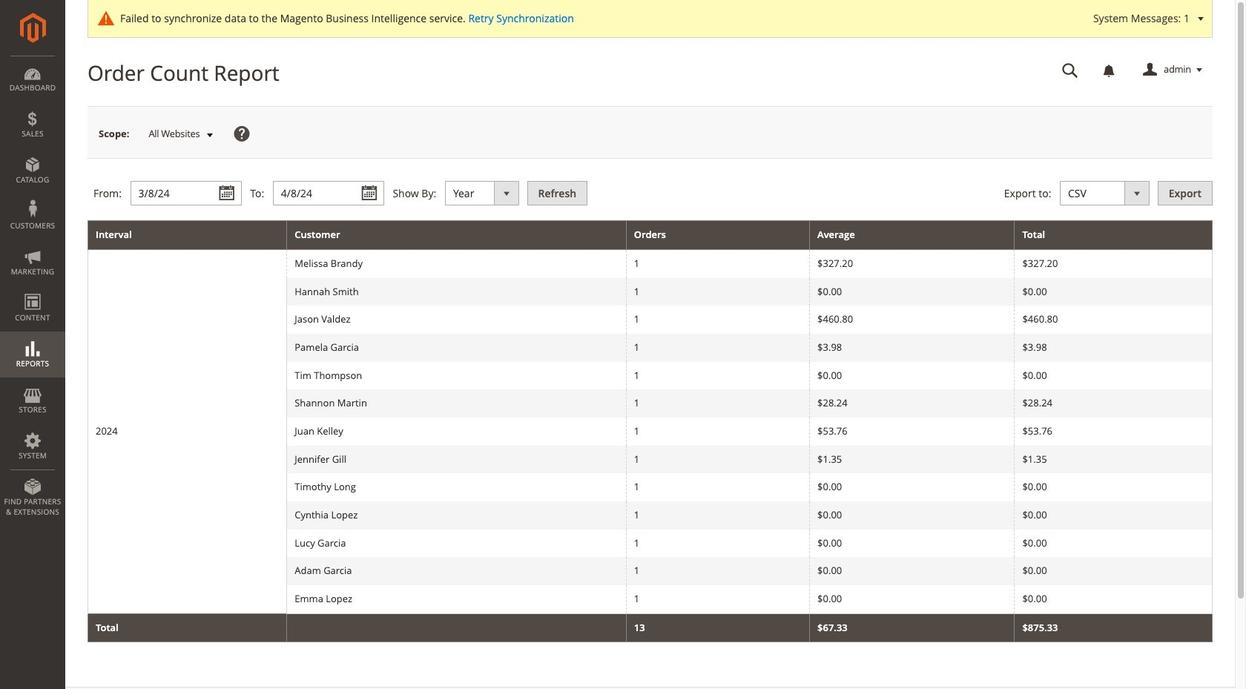 Task type: locate. For each thing, give the bounding box(es) containing it.
None text field
[[1052, 57, 1089, 83], [130, 181, 241, 206], [1052, 57, 1089, 83], [130, 181, 241, 206]]

None text field
[[273, 181, 384, 206]]

magento admin panel image
[[20, 13, 46, 43]]

menu bar
[[0, 56, 65, 525]]



